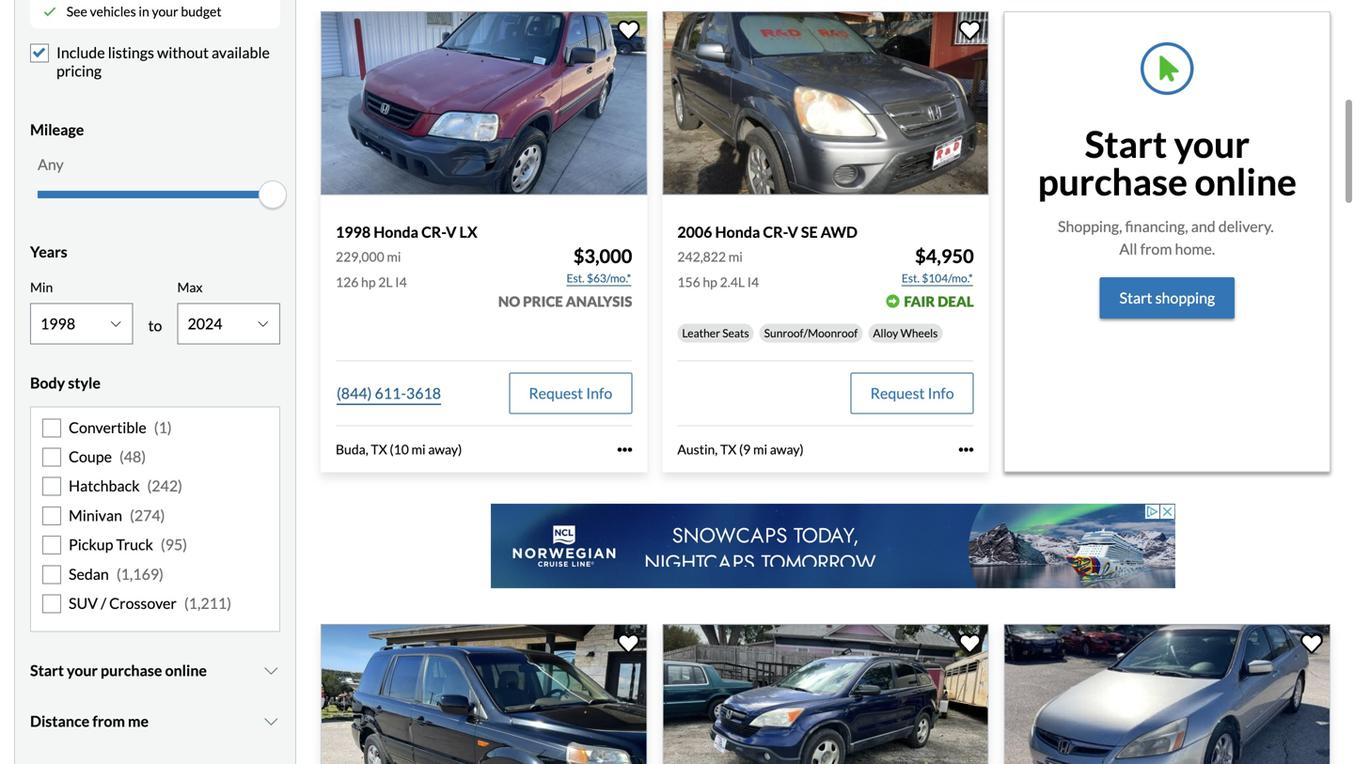 Task type: vqa. For each thing, say whether or not it's contained in the screenshot.
"Selling your car"
no



Task type: locate. For each thing, give the bounding box(es) containing it.
from
[[1140, 240, 1172, 258], [92, 712, 125, 730]]

pickup truck (95)
[[69, 536, 187, 554]]

hp inside 229,000 mi 126 hp 2l i4
[[361, 274, 376, 290]]

start left the shopping
[[1119, 289, 1152, 307]]

start your purchase online up financing, at the top right
[[1038, 122, 1297, 204]]

i4
[[395, 274, 407, 290], [747, 274, 759, 290]]

awd
[[821, 223, 858, 241]]

start inside dropdown button
[[30, 661, 64, 680]]

i4 inside 229,000 mi 126 hp 2l i4
[[395, 274, 407, 290]]

honda for $4,950
[[715, 223, 760, 241]]

purchase up me
[[101, 661, 162, 680]]

1 horizontal spatial from
[[1140, 240, 1172, 258]]

start up financing, at the top right
[[1085, 122, 1167, 166]]

info down analysis
[[586, 384, 612, 402]]

0 horizontal spatial request info button
[[509, 373, 632, 414]]

1 vertical spatial from
[[92, 712, 125, 730]]

1 horizontal spatial tx
[[720, 441, 736, 457]]

0 horizontal spatial request info
[[529, 384, 612, 402]]

hp for $4,950
[[703, 274, 717, 290]]

se
[[801, 223, 818, 241]]

0 horizontal spatial tx
[[371, 441, 387, 457]]

cr- left 'se'
[[763, 223, 787, 241]]

home.
[[1175, 240, 1215, 258]]

your right in on the top of page
[[152, 3, 178, 19]]

start your purchase online button
[[30, 647, 280, 694]]

1 request from the left
[[529, 384, 583, 402]]

tx for $3,000
[[371, 441, 387, 457]]

start shopping
[[1119, 289, 1215, 307]]

i4 right 2l
[[395, 274, 407, 290]]

red 1998 honda cr-v lx suv / crossover front-wheel drive 4-speed automatic image
[[321, 11, 647, 195]]

request info
[[529, 384, 612, 402], [870, 384, 954, 402]]

purchase
[[1038, 160, 1188, 204], [101, 661, 162, 680]]

max
[[177, 279, 203, 295]]

est.
[[567, 271, 585, 285], [902, 271, 920, 285]]

0 horizontal spatial from
[[92, 712, 125, 730]]

mi inside 229,000 mi 126 hp 2l i4
[[387, 249, 401, 265]]

1 honda from the left
[[373, 223, 418, 241]]

start your purchase online up me
[[30, 661, 207, 680]]

2 vertical spatial your
[[67, 661, 98, 680]]

info for second request info button from the left
[[928, 384, 954, 402]]

est. up fair at the top right of the page
[[902, 271, 920, 285]]

i4 inside 242,822 mi 156 hp 2.4l i4
[[747, 274, 759, 290]]

online up distance from me dropdown button
[[165, 661, 207, 680]]

from left me
[[92, 712, 125, 730]]

purchase up shopping,
[[1038, 160, 1188, 204]]

1 vertical spatial start
[[1119, 289, 1152, 307]]

1 horizontal spatial i4
[[747, 274, 759, 290]]

0 horizontal spatial online
[[165, 661, 207, 680]]

est. for $4,950
[[902, 271, 920, 285]]

0 vertical spatial online
[[1195, 160, 1297, 204]]

0 horizontal spatial est.
[[567, 271, 585, 285]]

me
[[128, 712, 149, 730]]

2 vertical spatial start
[[30, 661, 64, 680]]

2 away) from the left
[[770, 441, 804, 457]]

request down price
[[529, 384, 583, 402]]

chevron down image inside distance from me dropdown button
[[262, 714, 280, 729]]

hp right "156"
[[703, 274, 717, 290]]

i4 for $4,950
[[747, 274, 759, 290]]

leather seats
[[682, 326, 749, 340]]

chevron down image
[[262, 663, 280, 678], [262, 714, 280, 729]]

honda
[[373, 223, 418, 241], [715, 223, 760, 241]]

from down financing, at the top right
[[1140, 240, 1172, 258]]

mi
[[387, 249, 401, 265], [728, 249, 743, 265], [411, 441, 426, 457], [753, 441, 767, 457]]

coupe (48)
[[69, 448, 146, 466]]

2006
[[677, 223, 712, 241]]

your up and
[[1174, 122, 1250, 166]]

0 horizontal spatial cr-
[[421, 223, 446, 241]]

2 i4 from the left
[[747, 274, 759, 290]]

coupe
[[69, 448, 112, 466]]

0 horizontal spatial start your purchase online
[[30, 661, 207, 680]]

austin, tx (9 mi away)
[[677, 441, 804, 457]]

in
[[139, 3, 149, 19]]

1 info from the left
[[586, 384, 612, 402]]

start inside 'button'
[[1119, 289, 1152, 307]]

1 vertical spatial purchase
[[101, 661, 162, 680]]

1 vertical spatial online
[[165, 661, 207, 680]]

(274)
[[130, 506, 165, 525]]

0 horizontal spatial i4
[[395, 274, 407, 290]]

est. up analysis
[[567, 271, 585, 285]]

0 vertical spatial your
[[152, 3, 178, 19]]

$3,000
[[573, 245, 632, 268]]

est. for $3,000
[[567, 271, 585, 285]]

request info button
[[509, 373, 632, 414], [851, 373, 974, 414]]

distance from me
[[30, 712, 149, 730]]

2 info from the left
[[928, 384, 954, 402]]

away)
[[428, 441, 462, 457], [770, 441, 804, 457]]

start up distance
[[30, 661, 64, 680]]

1 away) from the left
[[428, 441, 462, 457]]

sunroof/moonroof
[[764, 326, 858, 340]]

1 horizontal spatial info
[[928, 384, 954, 402]]

229,000
[[336, 249, 384, 265]]

away) right (9
[[770, 441, 804, 457]]

v left lx
[[446, 223, 456, 241]]

1 est. from the left
[[567, 271, 585, 285]]

tx for $4,950
[[720, 441, 736, 457]]

min
[[30, 279, 53, 295]]

hatchback
[[69, 477, 140, 495]]

(844) 611-3618
[[337, 384, 441, 402]]

cr-
[[421, 223, 446, 241], [763, 223, 787, 241]]

shopping, financing, and delivery. all from home.
[[1058, 217, 1277, 258]]

2 tx from the left
[[720, 441, 736, 457]]

chevron down image for start your purchase online
[[262, 663, 280, 678]]

shopping,
[[1058, 217, 1122, 236]]

start your purchase online
[[1038, 122, 1297, 204], [30, 661, 207, 680]]

hp
[[361, 274, 376, 290], [703, 274, 717, 290]]

tx left (9
[[720, 441, 736, 457]]

1 chevron down image from the top
[[262, 663, 280, 678]]

alloy wheels
[[873, 326, 938, 340]]

1 i4 from the left
[[395, 274, 407, 290]]

hp for $3,000
[[361, 274, 376, 290]]

1 horizontal spatial honda
[[715, 223, 760, 241]]

to
[[148, 316, 162, 335]]

1 horizontal spatial request info button
[[851, 373, 974, 414]]

info down the wheels
[[928, 384, 954, 402]]

242,822 mi 156 hp 2.4l i4
[[677, 249, 759, 290]]

online up delivery.
[[1195, 160, 1297, 204]]

est. inside "$4,950 est. $104/mo.*"
[[902, 271, 920, 285]]

1 horizontal spatial online
[[1195, 160, 1297, 204]]

purchase inside dropdown button
[[101, 661, 162, 680]]

honda up 242,822 mi 156 hp 2.4l i4
[[715, 223, 760, 241]]

1 vertical spatial start your purchase online
[[30, 661, 207, 680]]

2 cr- from the left
[[763, 223, 787, 241]]

chevron down image inside 'start your purchase online' dropdown button
[[262, 663, 280, 678]]

1998
[[336, 223, 371, 241]]

v for $3,000
[[446, 223, 456, 241]]

2 v from the left
[[787, 223, 798, 241]]

1 request info from the left
[[529, 384, 612, 402]]

cr- left lx
[[421, 223, 446, 241]]

2 chevron down image from the top
[[262, 714, 280, 729]]

0 horizontal spatial v
[[446, 223, 456, 241]]

tx
[[371, 441, 387, 457], [720, 441, 736, 457]]

your
[[152, 3, 178, 19], [1174, 122, 1250, 166], [67, 661, 98, 680]]

include listings without available pricing
[[56, 43, 270, 80]]

distance
[[30, 712, 89, 730]]

info
[[586, 384, 612, 402], [928, 384, 954, 402]]

fair
[[904, 293, 935, 310]]

away) for $3,000
[[428, 441, 462, 457]]

1 horizontal spatial hp
[[703, 274, 717, 290]]

1 horizontal spatial your
[[152, 3, 178, 19]]

1 hp from the left
[[361, 274, 376, 290]]

info for 2nd request info button from the right
[[586, 384, 612, 402]]

$104/mo.*
[[922, 271, 973, 285]]

start shopping button
[[1100, 278, 1235, 319]]

1 vertical spatial chevron down image
[[262, 714, 280, 729]]

est. inside "$3,000 est. $63/mo.* no price analysis"
[[567, 271, 585, 285]]

0 vertical spatial from
[[1140, 240, 1172, 258]]

budget
[[181, 3, 221, 19]]

style
[[68, 374, 100, 392]]

2 honda from the left
[[715, 223, 760, 241]]

1 vertical spatial your
[[1174, 122, 1250, 166]]

242,822
[[677, 249, 726, 265]]

mi up 2l
[[387, 249, 401, 265]]

1 horizontal spatial v
[[787, 223, 798, 241]]

2 request info from the left
[[870, 384, 954, 402]]

honda right 1998 on the top of page
[[373, 223, 418, 241]]

0 vertical spatial start
[[1085, 122, 1167, 166]]

tx left (10
[[371, 441, 387, 457]]

0 horizontal spatial request
[[529, 384, 583, 402]]

away) for $4,950
[[770, 441, 804, 457]]

ellipsis h image
[[617, 442, 632, 457]]

start
[[1085, 122, 1167, 166], [1119, 289, 1152, 307], [30, 661, 64, 680]]

0 horizontal spatial honda
[[373, 223, 418, 241]]

1 v from the left
[[446, 223, 456, 241]]

your up distance from me
[[67, 661, 98, 680]]

mi right (9
[[753, 441, 767, 457]]

start for 'start your purchase online' dropdown button
[[30, 661, 64, 680]]

available
[[212, 43, 270, 62]]

v left 'se'
[[787, 223, 798, 241]]

1 cr- from the left
[[421, 223, 446, 241]]

cr- for $3,000
[[421, 223, 446, 241]]

0 horizontal spatial info
[[586, 384, 612, 402]]

request down alloy wheels at top right
[[870, 384, 925, 402]]

ellipsis h image
[[959, 442, 974, 457]]

1 horizontal spatial request info
[[870, 384, 954, 402]]

2 est. from the left
[[902, 271, 920, 285]]

(844) 611-3618 button
[[336, 373, 442, 414]]

online inside 'start your purchase online' dropdown button
[[165, 661, 207, 680]]

hp inside 242,822 mi 156 hp 2.4l i4
[[703, 274, 717, 290]]

listings
[[108, 43, 154, 62]]

1 horizontal spatial cr-
[[763, 223, 787, 241]]

your inside dropdown button
[[67, 661, 98, 680]]

0 vertical spatial chevron down image
[[262, 663, 280, 678]]

hp left 2l
[[361, 274, 376, 290]]

0 vertical spatial purchase
[[1038, 160, 1188, 204]]

v for $4,950
[[787, 223, 798, 241]]

delivery.
[[1218, 217, 1274, 236]]

body style
[[30, 374, 100, 392]]

$4,950 est. $104/mo.*
[[902, 245, 974, 285]]

0 horizontal spatial purchase
[[101, 661, 162, 680]]

advertisement region
[[491, 504, 1175, 589]]

1 horizontal spatial est.
[[902, 271, 920, 285]]

(48)
[[119, 448, 146, 466]]

without
[[157, 43, 209, 62]]

1 tx from the left
[[371, 441, 387, 457]]

mi up 2.4l
[[728, 249, 743, 265]]

request info button up ellipsis h image
[[509, 373, 632, 414]]

0 horizontal spatial your
[[67, 661, 98, 680]]

buda,
[[336, 441, 368, 457]]

0 horizontal spatial away)
[[428, 441, 462, 457]]

chevron down image for distance from me
[[262, 714, 280, 729]]

1 horizontal spatial start your purchase online
[[1038, 122, 1297, 204]]

1 horizontal spatial purchase
[[1038, 160, 1188, 204]]

1 horizontal spatial request
[[870, 384, 925, 402]]

0 horizontal spatial hp
[[361, 274, 376, 290]]

2 horizontal spatial your
[[1174, 122, 1250, 166]]

request info button down alloy wheels at top right
[[851, 373, 974, 414]]

156
[[677, 274, 700, 290]]

1 horizontal spatial away)
[[770, 441, 804, 457]]

away) right (10
[[428, 441, 462, 457]]

i4 right 2.4l
[[747, 274, 759, 290]]

2006 honda cr-v se awd
[[677, 223, 858, 241]]

2 hp from the left
[[703, 274, 717, 290]]



Task type: describe. For each thing, give the bounding box(es) containing it.
financing,
[[1125, 217, 1188, 236]]

mileage button
[[30, 106, 280, 153]]

fair deal
[[904, 293, 974, 310]]

years
[[30, 243, 67, 261]]

2l
[[378, 274, 393, 290]]

wheels
[[900, 326, 938, 340]]

analysis
[[566, 293, 632, 310]]

(242)
[[147, 477, 182, 495]]

minivan
[[69, 506, 122, 525]]

hatchback (242)
[[69, 477, 182, 495]]

include
[[56, 43, 105, 62]]

all
[[1119, 240, 1137, 258]]

convertible (1)
[[69, 418, 172, 437]]

distance from me button
[[30, 698, 280, 745]]

alabaster silver metallic 2006 honda cr-v se awd suv / crossover all-wheel drive automatic image
[[662, 11, 989, 195]]

seats
[[722, 326, 749, 340]]

2 request from the left
[[870, 384, 925, 402]]

minivan (274)
[[69, 506, 165, 525]]

see vehicles in your budget
[[66, 3, 221, 19]]

$4,950
[[915, 245, 974, 268]]

alloy
[[873, 326, 898, 340]]

1 request info button from the left
[[509, 373, 632, 414]]

suv
[[69, 594, 98, 613]]

pickup
[[69, 536, 113, 554]]

(844)
[[337, 384, 372, 402]]

request info for 2nd request info button from the right
[[529, 384, 612, 402]]

years button
[[30, 228, 280, 276]]

black 2007 honda pilot 4 dr ex-l suv / crossover front-wheel drive automatic image
[[321, 624, 647, 764]]

request info for second request info button from the left
[[870, 384, 954, 402]]

0 vertical spatial start your purchase online
[[1038, 122, 1297, 204]]

2.4l
[[720, 274, 745, 290]]

(1,169)
[[116, 565, 164, 583]]

$63/mo.*
[[587, 271, 631, 285]]

buda, tx (10 mi away)
[[336, 441, 462, 457]]

3618
[[406, 384, 441, 402]]

cr- for $4,950
[[763, 223, 787, 241]]

vehicles
[[90, 3, 136, 19]]

suv / crossover (1,211)
[[69, 594, 231, 613]]

alabaster silver metallic 2007 honda accord special edition sedan front-wheel drive automatic image
[[1004, 624, 1331, 764]]

sedan
[[69, 565, 109, 583]]

convertible
[[69, 418, 146, 437]]

(1)
[[154, 418, 172, 437]]

honda for $3,000
[[373, 223, 418, 241]]

mi inside 242,822 mi 156 hp 2.4l i4
[[728, 249, 743, 265]]

crossover
[[109, 594, 177, 613]]

blue 2008 honda cr-v lx fwd suv / crossover front-wheel drive automatic image
[[662, 624, 989, 764]]

2 request info button from the left
[[851, 373, 974, 414]]

$3,000 est. $63/mo.* no price analysis
[[498, 245, 632, 310]]

sedan (1,169)
[[69, 565, 164, 583]]

229,000 mi 126 hp 2l i4
[[336, 249, 407, 290]]

leather
[[682, 326, 720, 340]]

(1,211)
[[184, 594, 231, 613]]

check image
[[43, 5, 56, 18]]

i4 for $3,000
[[395, 274, 407, 290]]

est. $63/mo.* button
[[566, 269, 632, 288]]

shopping
[[1155, 289, 1215, 307]]

mi right (10
[[411, 441, 426, 457]]

126
[[336, 274, 359, 290]]

(9
[[739, 441, 751, 457]]

1998 honda cr-v lx
[[336, 223, 477, 241]]

lx
[[459, 223, 477, 241]]

no
[[498, 293, 520, 310]]

start your purchase online inside dropdown button
[[30, 661, 207, 680]]

(10
[[390, 441, 409, 457]]

body
[[30, 374, 65, 392]]

see
[[66, 3, 87, 19]]

price
[[523, 293, 563, 310]]

from inside shopping, financing, and delivery. all from home.
[[1140, 240, 1172, 258]]

pricing
[[56, 61, 102, 80]]

deal
[[938, 293, 974, 310]]

austin,
[[677, 441, 718, 457]]

any
[[38, 155, 64, 173]]

start for start shopping 'button'
[[1119, 289, 1152, 307]]

mileage
[[30, 120, 84, 139]]

body style button
[[30, 359, 280, 406]]

(95)
[[161, 536, 187, 554]]

from inside dropdown button
[[92, 712, 125, 730]]

/
[[101, 594, 106, 613]]

611-
[[375, 384, 406, 402]]



